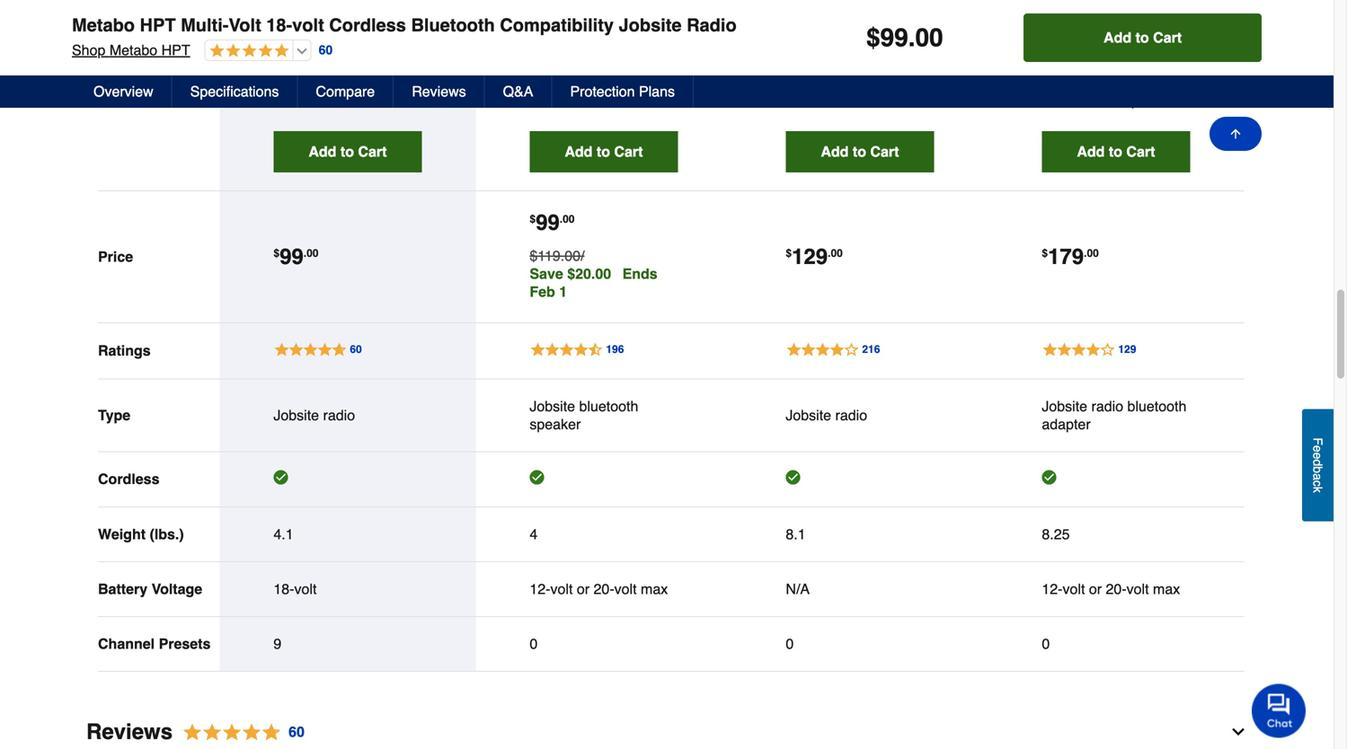 Task type: locate. For each thing, give the bounding box(es) containing it.
radio inside water resistant cordless jobsite radio
[[897, 20, 934, 37]]

max inside the 12-volt or 20-volt max water resistant cordless bluetooth compatibility jobsite radio bluetooth adapter
[[1090, 20, 1117, 37]]

water resistant cordless jobsite radio link
[[786, 2, 934, 37]]

k
[[1311, 487, 1326, 493]]

multi-
[[181, 15, 229, 36], [361, 23, 396, 40]]

overview button
[[76, 76, 172, 108]]

0 horizontal spatial volt
[[229, 15, 261, 36]]

0 vertical spatial 99
[[881, 23, 909, 52]]

0 vertical spatial $ 99 . 00
[[867, 23, 944, 52]]

0 horizontal spatial 12-volt or 20-volt max
[[530, 581, 668, 598]]

. inside $ 179 . 00
[[1084, 247, 1087, 260]]

0 horizontal spatial 60
[[289, 724, 305, 741]]

metabo up compare
[[274, 23, 324, 40]]

compatibility up compare
[[338, 59, 421, 76]]

1 horizontal spatial multi-
[[361, 23, 396, 40]]

3 0 from the left
[[1042, 636, 1050, 653]]

water
[[827, 2, 865, 19], [1121, 20, 1159, 37]]

max down 8.25 cell
[[1154, 581, 1181, 598]]

cart for 12-volt or 20-volt max cordless bluetooth compatibility jobsite bluetooth speaker
[[614, 143, 643, 160]]

4.1 cell
[[274, 526, 422, 544]]

b
[[1311, 467, 1326, 474]]

hpt
[[140, 15, 176, 36], [328, 23, 357, 40], [162, 42, 190, 58]]

compatibility
[[500, 15, 614, 36], [595, 38, 677, 55], [1107, 56, 1190, 73], [338, 59, 421, 76]]

0 horizontal spatial multi-
[[181, 15, 229, 36]]

0 vertical spatial resistant
[[869, 2, 929, 19]]

2 horizontal spatial radio
[[1092, 398, 1124, 415]]

max for 1st 12-volt or 20-volt max cell from the right
[[1154, 581, 1181, 598]]

2 horizontal spatial 99
[[881, 23, 909, 52]]

chevron down image
[[1230, 724, 1248, 742]]

$ 99 . 00
[[867, 23, 944, 52], [530, 210, 575, 235], [274, 244, 319, 269]]

metabo hpt
[[274, 23, 357, 40]]

0 vertical spatial 60
[[319, 43, 333, 57]]

00
[[916, 23, 944, 52], [563, 213, 575, 225], [307, 247, 319, 260], [831, 247, 843, 260], [1087, 247, 1099, 260]]

add
[[1104, 29, 1132, 46], [309, 143, 337, 160], [565, 143, 593, 160], [821, 143, 849, 160], [1077, 143, 1105, 160]]

1 max from the left
[[577, 20, 604, 37]]

e up b
[[1311, 453, 1326, 460]]

cart
[[1154, 29, 1183, 46], [358, 143, 387, 160], [614, 143, 643, 160], [871, 143, 900, 160], [1127, 143, 1156, 160]]

0 horizontal spatial 99
[[280, 244, 304, 269]]

n/a
[[786, 581, 810, 598]]

4.7 stars image
[[206, 43, 289, 60], [173, 721, 306, 745]]

cordless inside water resistant cordless jobsite radio
[[786, 20, 843, 37]]

max up adapter
[[1090, 20, 1117, 37]]

radio
[[1092, 398, 1124, 415], [323, 407, 355, 424], [836, 407, 868, 424]]

$
[[867, 23, 881, 52], [530, 213, 536, 225], [274, 247, 280, 260], [786, 247, 792, 260], [1042, 247, 1048, 260]]

battery voltage
[[98, 581, 202, 598]]

max for resistant
[[1090, 20, 1117, 37]]

hpt for metabo hpt multi-volt 18-volt cordless bluetooth compatibility jobsite radio
[[140, 15, 176, 36]]

ratings
[[98, 343, 151, 359]]

1 horizontal spatial max
[[1090, 20, 1117, 37]]

1 horizontal spatial max
[[1154, 581, 1181, 598]]

0 horizontal spatial water
[[827, 2, 865, 19]]

to for 12-volt or 20-volt max water resistant cordless bluetooth compatibility jobsite radio bluetooth adapter
[[1109, 143, 1123, 160]]

volt up reviews "button"
[[396, 23, 420, 40]]

2 max from the left
[[1090, 20, 1117, 37]]

jobsite
[[619, 15, 682, 36], [847, 20, 893, 37], [530, 56, 576, 73], [1042, 74, 1088, 91], [274, 77, 319, 94], [530, 398, 576, 415], [1042, 398, 1088, 415], [274, 407, 319, 424], [786, 407, 832, 424]]

1 horizontal spatial 99
[[536, 210, 560, 235]]

0 for 1st 0 cell
[[530, 636, 538, 653]]

save
[[530, 265, 564, 282]]

compatibility inside 12-volt or 20-volt max cordless bluetooth compatibility jobsite bluetooth speaker
[[595, 38, 677, 55]]

1 horizontal spatial dewalt
[[1042, 2, 1102, 19]]

hpt for metabo hpt
[[328, 23, 357, 40]]

water inside water resistant cordless jobsite radio
[[827, 2, 865, 19]]

20- inside 12-volt or 20-volt max cordless bluetooth compatibility jobsite bluetooth speaker
[[530, 20, 551, 37]]

compatibility inside multi-volt 18-volt cordless bluetooth compatibility jobsite radio
[[338, 59, 421, 76]]

0 horizontal spatial jobsite radio
[[274, 407, 355, 424]]

radio inside jobsite radio bluetooth adapter
[[1092, 398, 1124, 415]]

e
[[1311, 446, 1326, 453], [1311, 453, 1326, 460]]

60
[[319, 43, 333, 57], [289, 724, 305, 741]]

8.25 cell
[[1042, 526, 1191, 544]]

resistant inside water resistant cordless jobsite radio
[[869, 2, 929, 19]]

1 horizontal spatial 0
[[786, 636, 794, 653]]

12-
[[594, 2, 614, 19], [1106, 2, 1127, 19], [530, 581, 551, 598], [1042, 581, 1063, 598]]

0 horizontal spatial 0
[[530, 636, 538, 653]]

1 horizontal spatial bluetooth
[[1128, 398, 1187, 415]]

0 horizontal spatial jobsite radio cell
[[274, 407, 422, 425]]

e up d
[[1311, 446, 1326, 453]]

2 jobsite radio from the left
[[786, 407, 868, 424]]

dewalt
[[530, 2, 590, 19], [1042, 2, 1102, 19]]

jobsite inside jobsite radio bluetooth adapter
[[1042, 398, 1088, 415]]

shop
[[72, 42, 106, 58]]

2 cell from the left
[[530, 470, 678, 489]]

specifications
[[190, 83, 279, 100]]

0 horizontal spatial dewalt
[[530, 2, 590, 19]]

hpt up shop metabo hpt
[[140, 15, 176, 36]]

n/a cell
[[786, 581, 935, 599]]

to for 12-volt or 20-volt max cordless bluetooth compatibility jobsite bluetooth speaker
[[597, 143, 610, 160]]

0 for first 0 cell from right
[[1042, 636, 1050, 653]]

18- inside multi-volt 18-volt cordless bluetooth compatibility jobsite radio
[[274, 41, 294, 58]]

18- down 4.1
[[274, 581, 294, 598]]

weight
[[98, 526, 146, 543]]

max
[[641, 581, 668, 598], [1154, 581, 1181, 598]]

cart for multi-volt 18-volt cordless bluetooth compatibility jobsite radio
[[358, 143, 387, 160]]

4 cell from the left
[[1042, 470, 1191, 489]]

1 horizontal spatial jobsite radio
[[786, 407, 868, 424]]

reviews down channel
[[86, 720, 173, 745]]

12-volt or 20-volt max
[[530, 581, 668, 598], [1042, 581, 1181, 598]]

jobsite bluetooth speaker cell
[[530, 398, 678, 434]]

hpt up compare
[[328, 23, 357, 40]]

0 horizontal spatial $ 99 . 00
[[274, 244, 319, 269]]

jobsite radio cell
[[274, 407, 422, 425], [786, 407, 935, 425]]

1
[[560, 283, 568, 300]]

0 vertical spatial water
[[827, 2, 865, 19]]

metabo up shop
[[72, 15, 135, 36]]

1 jobsite radio from the left
[[274, 407, 355, 424]]

1 vertical spatial $ 99 . 00
[[530, 210, 575, 235]]

presets
[[159, 636, 211, 653]]

to
[[1136, 29, 1150, 46], [341, 143, 354, 160], [597, 143, 610, 160], [853, 143, 867, 160], [1109, 143, 1123, 160]]

max inside 12-volt or 20-volt max cordless bluetooth compatibility jobsite bluetooth speaker
[[577, 20, 604, 37]]

1 yes image from the left
[[274, 470, 288, 485]]

add to cart for 12-volt or 20-volt max cordless bluetooth compatibility jobsite bluetooth speaker
[[565, 143, 643, 160]]

to for multi-volt 18-volt cordless bluetooth compatibility jobsite radio
[[341, 143, 354, 160]]

3 0 cell from the left
[[1042, 635, 1191, 653]]

12-volt or 20-volt max down 8.25 cell
[[1042, 581, 1181, 598]]

cell up 4.1 cell
[[274, 470, 422, 489]]

9 cell
[[274, 635, 422, 653]]

8.25
[[1042, 526, 1070, 543]]

protection
[[570, 83, 635, 100]]

18-
[[266, 15, 292, 36], [274, 41, 294, 58], [274, 581, 294, 598]]

max for bluetooth
[[577, 20, 604, 37]]

2 vertical spatial 18-
[[274, 581, 294, 598]]

add to cart button
[[1024, 13, 1262, 62], [274, 131, 422, 172], [530, 131, 678, 172], [786, 131, 935, 172], [1042, 131, 1191, 172]]

1 vertical spatial resistant
[[1042, 38, 1102, 55]]

metabo for metabo hpt
[[274, 23, 324, 40]]

12-volt or 20-volt max cell
[[530, 581, 678, 599], [1042, 581, 1191, 599]]

1 horizontal spatial reviews
[[412, 83, 466, 100]]

1 vertical spatial reviews
[[86, 720, 173, 745]]

12-volt or 20-volt max water resistant cordless bluetooth compatibility jobsite radio bluetooth adapter
[[1042, 2, 1190, 109]]

00 inside $ 129 . 00
[[831, 247, 843, 260]]

18- down metabo hpt
[[274, 41, 294, 58]]

type
[[98, 407, 131, 424]]

chat invite button image
[[1253, 684, 1307, 739]]

volt up specifications
[[229, 15, 261, 36]]

q&a button
[[485, 76, 552, 108]]

cell
[[274, 470, 422, 489], [530, 470, 678, 489], [786, 470, 935, 489], [1042, 470, 1191, 489]]

1 horizontal spatial 12-volt or 20-volt max cell
[[1042, 581, 1191, 599]]

yes image
[[274, 470, 288, 485], [530, 470, 544, 485], [786, 470, 801, 485], [1042, 470, 1057, 485]]

metabo up overview
[[110, 42, 158, 58]]

2 0 from the left
[[786, 636, 794, 653]]

protection plans
[[570, 83, 675, 100]]

shop metabo hpt
[[72, 42, 190, 58]]

$119.00
[[530, 247, 581, 264]]

12-volt or 20-volt max cell down 8.25 cell
[[1042, 581, 1191, 599]]

1 horizontal spatial resistant
[[1042, 38, 1102, 55]]

yes image up 8.1
[[786, 470, 801, 485]]

metabo
[[72, 15, 135, 36], [274, 23, 324, 40], [110, 42, 158, 58]]

12-volt or 20-volt max down 4 cell at the bottom
[[530, 581, 668, 598]]

2 horizontal spatial 0 cell
[[1042, 635, 1191, 653]]

jobsite radio
[[274, 407, 355, 424], [786, 407, 868, 424]]

2 max from the left
[[1154, 581, 1181, 598]]

resistant
[[869, 2, 929, 19], [1042, 38, 1102, 55]]

plans
[[639, 83, 675, 100]]

$ 129 . 00
[[786, 244, 843, 269]]

20-
[[530, 20, 551, 37], [1042, 20, 1063, 37], [594, 581, 615, 598], [1106, 581, 1127, 598]]

feb
[[530, 283, 556, 300]]

1 max from the left
[[641, 581, 668, 598]]

0 vertical spatial reviews
[[412, 83, 466, 100]]

volt
[[229, 15, 261, 36], [396, 23, 420, 40]]

compare
[[316, 83, 375, 100]]

1 horizontal spatial water
[[1121, 20, 1159, 37]]

1 horizontal spatial 12-volt or 20-volt max
[[1042, 581, 1181, 598]]

0 horizontal spatial max
[[641, 581, 668, 598]]

reviews down metabo hpt multi-volt 18-volt cordless bluetooth compatibility jobsite radio
[[412, 83, 466, 100]]

reviews
[[412, 83, 466, 100], [86, 720, 173, 745]]

4 yes image from the left
[[1042, 470, 1057, 485]]

.
[[909, 23, 916, 52], [560, 213, 563, 225], [304, 247, 307, 260], [828, 247, 831, 260], [1084, 247, 1087, 260]]

radio
[[687, 15, 737, 36], [897, 20, 934, 37], [1092, 74, 1130, 91], [323, 77, 361, 94]]

multi- up specifications
[[181, 15, 229, 36]]

. inside $ 129 . 00
[[828, 247, 831, 260]]

or
[[641, 2, 654, 19], [1153, 2, 1166, 19], [577, 581, 590, 598], [1090, 581, 1102, 598]]

compatibility inside the 12-volt or 20-volt max water resistant cordless bluetooth compatibility jobsite radio bluetooth adapter
[[1107, 56, 1190, 73]]

1 vertical spatial water
[[1121, 20, 1159, 37]]

0 cell
[[530, 635, 678, 653], [786, 635, 935, 653], [1042, 635, 1191, 653]]

0 horizontal spatial resistant
[[869, 2, 929, 19]]

0 for 2nd 0 cell from left
[[786, 636, 794, 653]]

0 horizontal spatial 12-volt or 20-volt max cell
[[530, 581, 678, 599]]

12- inside the 12-volt or 20-volt max water resistant cordless bluetooth compatibility jobsite radio bluetooth adapter
[[1106, 2, 1127, 19]]

1 vertical spatial 18-
[[274, 41, 294, 58]]

2 12-volt or 20-volt max from the left
[[1042, 581, 1181, 598]]

max up speaker
[[577, 20, 604, 37]]

$ inside $ 129 . 00
[[786, 247, 792, 260]]

99
[[881, 23, 909, 52], [536, 210, 560, 235], [280, 244, 304, 269]]

yes image down speaker
[[530, 470, 544, 485]]

179
[[1048, 244, 1084, 269]]

adapter
[[1042, 416, 1091, 433]]

0 horizontal spatial bluetooth
[[580, 398, 639, 415]]

1 0 from the left
[[530, 636, 538, 653]]

1 vertical spatial 4.7 stars image
[[173, 721, 306, 745]]

cell up "8.1" cell
[[786, 470, 935, 489]]

(lbs.)
[[150, 526, 184, 543]]

d
[[1311, 460, 1326, 467]]

12- inside 12-volt or 20-volt max cordless bluetooth compatibility jobsite bluetooth speaker
[[594, 2, 614, 19]]

2 bluetooth from the left
[[1128, 398, 1187, 415]]

0 vertical spatial 18-
[[266, 15, 292, 36]]

2 horizontal spatial $ 99 . 00
[[867, 23, 944, 52]]

cordless
[[329, 15, 406, 36], [608, 20, 665, 37], [786, 20, 843, 37], [1106, 38, 1163, 55], [321, 41, 378, 58], [98, 471, 160, 488]]

compatibility up protection plans in the top of the page
[[595, 38, 677, 55]]

bluetooth inside jobsite radio bluetooth adapter
[[1128, 398, 1187, 415]]

multi- right metabo hpt
[[361, 23, 396, 40]]

0
[[530, 636, 538, 653], [786, 636, 794, 653], [1042, 636, 1050, 653]]

1 horizontal spatial volt
[[396, 23, 420, 40]]

0 horizontal spatial 0 cell
[[530, 635, 678, 653]]

weight (lbs.)
[[98, 526, 184, 543]]

$20.00
[[568, 265, 612, 282]]

compatibility up adapter
[[1107, 56, 1190, 73]]

add to cart
[[1104, 29, 1183, 46], [309, 143, 387, 160], [565, 143, 643, 160], [821, 143, 900, 160], [1077, 143, 1156, 160]]

1 vertical spatial 99
[[536, 210, 560, 235]]

1 12-volt or 20-volt max from the left
[[530, 581, 668, 598]]

1 horizontal spatial jobsite radio cell
[[786, 407, 935, 425]]

add for multi-volt 18-volt cordless bluetooth compatibility jobsite radio
[[309, 143, 337, 160]]

2 vertical spatial $ 99 . 00
[[274, 244, 319, 269]]

f e e d b a c k
[[1311, 438, 1326, 493]]

1 bluetooth from the left
[[580, 398, 639, 415]]

8.1 cell
[[786, 526, 935, 544]]

yes image down "adapter"
[[1042, 470, 1057, 485]]

cell up 8.25 cell
[[1042, 470, 1191, 489]]

yes image up 4.1
[[274, 470, 288, 485]]

save $20.00
[[530, 265, 612, 282]]

cell up 4 cell at the bottom
[[530, 470, 678, 489]]

2 horizontal spatial 0
[[1042, 636, 1050, 653]]

18- inside cell
[[274, 581, 294, 598]]

0 vertical spatial 4.7 stars image
[[206, 43, 289, 60]]

overview
[[94, 83, 153, 100]]

18- up specifications button in the top of the page
[[266, 15, 292, 36]]

1 horizontal spatial 0 cell
[[786, 635, 935, 653]]

bluetooth
[[411, 15, 495, 36], [530, 38, 591, 55], [580, 56, 640, 73], [1042, 56, 1103, 73], [274, 59, 334, 76], [1042, 92, 1103, 109]]

20- inside the 12-volt or 20-volt max water resistant cordless bluetooth compatibility jobsite radio bluetooth adapter
[[1042, 20, 1063, 37]]

12-volt or 20-volt max cell down 4 cell at the bottom
[[530, 581, 678, 599]]

0 horizontal spatial max
[[577, 20, 604, 37]]

max down 4 cell at the bottom
[[641, 581, 668, 598]]

max
[[577, 20, 604, 37], [1090, 20, 1117, 37]]



Task type: describe. For each thing, give the bounding box(es) containing it.
channel presets
[[98, 636, 211, 653]]

a
[[1311, 474, 1326, 481]]

compare button
[[298, 76, 394, 108]]

4.7 stars image containing 60
[[173, 721, 306, 745]]

add to cart button for multi-volt 18-volt cordless bluetooth compatibility jobsite radio
[[274, 131, 422, 172]]

jobsite radio bluetooth adapter cell
[[1042, 398, 1191, 434]]

ends
[[623, 265, 658, 282]]

bluetooth inside the 'jobsite bluetooth speaker'
[[580, 398, 639, 415]]

max for second 12-volt or 20-volt max cell from right
[[641, 581, 668, 598]]

adapter
[[1107, 92, 1157, 109]]

1 horizontal spatial radio
[[836, 407, 868, 424]]

add for 12-volt or 20-volt max water resistant cordless bluetooth compatibility jobsite radio bluetooth adapter
[[1077, 143, 1105, 160]]

3 cell from the left
[[786, 470, 935, 489]]

multi- inside multi-volt 18-volt cordless bluetooth compatibility jobsite radio
[[361, 23, 396, 40]]

protection plans button
[[552, 76, 694, 108]]

speaker
[[530, 416, 581, 433]]

water inside the 12-volt or 20-volt max water resistant cordless bluetooth compatibility jobsite radio bluetooth adapter
[[1121, 20, 1159, 37]]

metabo for metabo hpt multi-volt 18-volt cordless bluetooth compatibility jobsite radio
[[72, 15, 135, 36]]

2 vertical spatial 99
[[280, 244, 304, 269]]

1 cell from the left
[[274, 470, 422, 489]]

8.1
[[786, 526, 806, 543]]

2 e from the top
[[1311, 453, 1326, 460]]

3 yes image from the left
[[786, 470, 801, 485]]

multi-volt 18-volt cordless bluetooth compatibility jobsite radio
[[274, 23, 421, 94]]

1 dewalt from the left
[[530, 2, 590, 19]]

add to cart button for 12-volt or 20-volt max water resistant cordless bluetooth compatibility jobsite radio bluetooth adapter
[[1042, 131, 1191, 172]]

jobsite inside the 12-volt or 20-volt max water resistant cordless bluetooth compatibility jobsite radio bluetooth adapter
[[1042, 74, 1088, 91]]

add for 12-volt or 20-volt max cordless bluetooth compatibility jobsite bluetooth speaker
[[565, 143, 593, 160]]

ends feb 1
[[530, 265, 658, 300]]

price
[[98, 248, 133, 265]]

volt inside multi-volt 18-volt cordless bluetooth compatibility jobsite radio
[[396, 23, 420, 40]]

jobsite radio bluetooth adapter
[[1042, 398, 1187, 433]]

add to cart for multi-volt 18-volt cordless bluetooth compatibility jobsite radio
[[309, 143, 387, 160]]

or inside 12-volt or 20-volt max cordless bluetooth compatibility jobsite bluetooth speaker
[[641, 2, 654, 19]]

volt inside multi-volt 18-volt cordless bluetooth compatibility jobsite radio
[[294, 41, 317, 58]]

12-volt or 20-volt max cordless bluetooth compatibility jobsite bluetooth speaker
[[530, 2, 677, 91]]

cart for 12-volt or 20-volt max water resistant cordless bluetooth compatibility jobsite radio bluetooth adapter
[[1127, 143, 1156, 160]]

1 horizontal spatial 60
[[319, 43, 333, 57]]

cordless inside multi-volt 18-volt cordless bluetooth compatibility jobsite radio
[[321, 41, 378, 58]]

1 jobsite radio cell from the left
[[274, 407, 422, 425]]

or inside the 12-volt or 20-volt max water resistant cordless bluetooth compatibility jobsite radio bluetooth adapter
[[1153, 2, 1166, 19]]

4.1
[[274, 526, 294, 543]]

$119.00 /
[[530, 247, 585, 264]]

$ inside $ 179 . 00
[[1042, 247, 1048, 260]]

1 12-volt or 20-volt max cell from the left
[[530, 581, 678, 599]]

cordless inside 12-volt or 20-volt max cordless bluetooth compatibility jobsite bluetooth speaker
[[608, 20, 665, 37]]

0 horizontal spatial reviews
[[86, 720, 173, 745]]

jobsite inside the 'jobsite bluetooth speaker'
[[530, 398, 576, 415]]

1 e from the top
[[1311, 446, 1326, 453]]

q&a
[[503, 83, 534, 100]]

specifications button
[[172, 76, 298, 108]]

1 horizontal spatial $ 99 . 00
[[530, 210, 575, 235]]

radio inside multi-volt 18-volt cordless bluetooth compatibility jobsite radio
[[323, 77, 361, 94]]

2 0 cell from the left
[[786, 635, 935, 653]]

/
[[581, 247, 585, 264]]

9
[[274, 636, 282, 653]]

129
[[792, 244, 828, 269]]

f e e d b a c k button
[[1303, 409, 1334, 522]]

12-volt or 20-volt max for 1st 12-volt or 20-volt max cell from the right
[[1042, 581, 1181, 598]]

1 0 cell from the left
[[530, 635, 678, 653]]

jobsite bluetooth speaker
[[530, 398, 639, 433]]

cordless inside the 12-volt or 20-volt max water resistant cordless bluetooth compatibility jobsite radio bluetooth adapter
[[1106, 38, 1163, 55]]

1 vertical spatial 60
[[289, 724, 305, 741]]

f
[[1311, 438, 1326, 446]]

arrow up image
[[1229, 127, 1244, 141]]

resistant inside the 12-volt or 20-volt max water resistant cordless bluetooth compatibility jobsite radio bluetooth adapter
[[1042, 38, 1102, 55]]

reviews button
[[394, 76, 485, 108]]

jobsite inside 12-volt or 20-volt max cordless bluetooth compatibility jobsite bluetooth speaker
[[530, 56, 576, 73]]

2 dewalt from the left
[[1042, 2, 1102, 19]]

$ 179 . 00
[[1042, 244, 1099, 269]]

volt inside cell
[[294, 581, 317, 598]]

12-volt or 20-volt max for second 12-volt or 20-volt max cell from right
[[530, 581, 668, 598]]

radio inside the 12-volt or 20-volt max water resistant cordless bluetooth compatibility jobsite radio bluetooth adapter
[[1092, 74, 1130, 91]]

2 12-volt or 20-volt max cell from the left
[[1042, 581, 1191, 599]]

speaker
[[530, 74, 584, 91]]

reviews inside "button"
[[412, 83, 466, 100]]

compatibility up speaker
[[500, 15, 614, 36]]

water resistant cordless jobsite radio
[[786, 2, 934, 37]]

4 cell
[[530, 526, 678, 544]]

18-volt
[[274, 581, 317, 598]]

18-volt cell
[[274, 581, 422, 599]]

voltage
[[152, 581, 202, 598]]

c
[[1311, 481, 1326, 487]]

add to cart button for 12-volt or 20-volt max cordless bluetooth compatibility jobsite bluetooth speaker
[[530, 131, 678, 172]]

00 inside $ 179 . 00
[[1087, 247, 1099, 260]]

jobsite inside water resistant cordless jobsite radio
[[847, 20, 893, 37]]

0 horizontal spatial radio
[[323, 407, 355, 424]]

battery
[[98, 581, 148, 598]]

2 jobsite radio cell from the left
[[786, 407, 935, 425]]

metabo hpt multi-volt 18-volt cordless bluetooth compatibility jobsite radio
[[72, 15, 737, 36]]

channel
[[98, 636, 155, 653]]

4
[[530, 526, 538, 543]]

hpt up overview button
[[162, 42, 190, 58]]

add to cart for 12-volt or 20-volt max water resistant cordless bluetooth compatibility jobsite radio bluetooth adapter
[[1077, 143, 1156, 160]]

jobsite inside multi-volt 18-volt cordless bluetooth compatibility jobsite radio
[[274, 77, 319, 94]]

2 yes image from the left
[[530, 470, 544, 485]]

bluetooth inside multi-volt 18-volt cordless bluetooth compatibility jobsite radio
[[274, 59, 334, 76]]



Task type: vqa. For each thing, say whether or not it's contained in the screenshot.
Max corresponding to Bluetooth
yes



